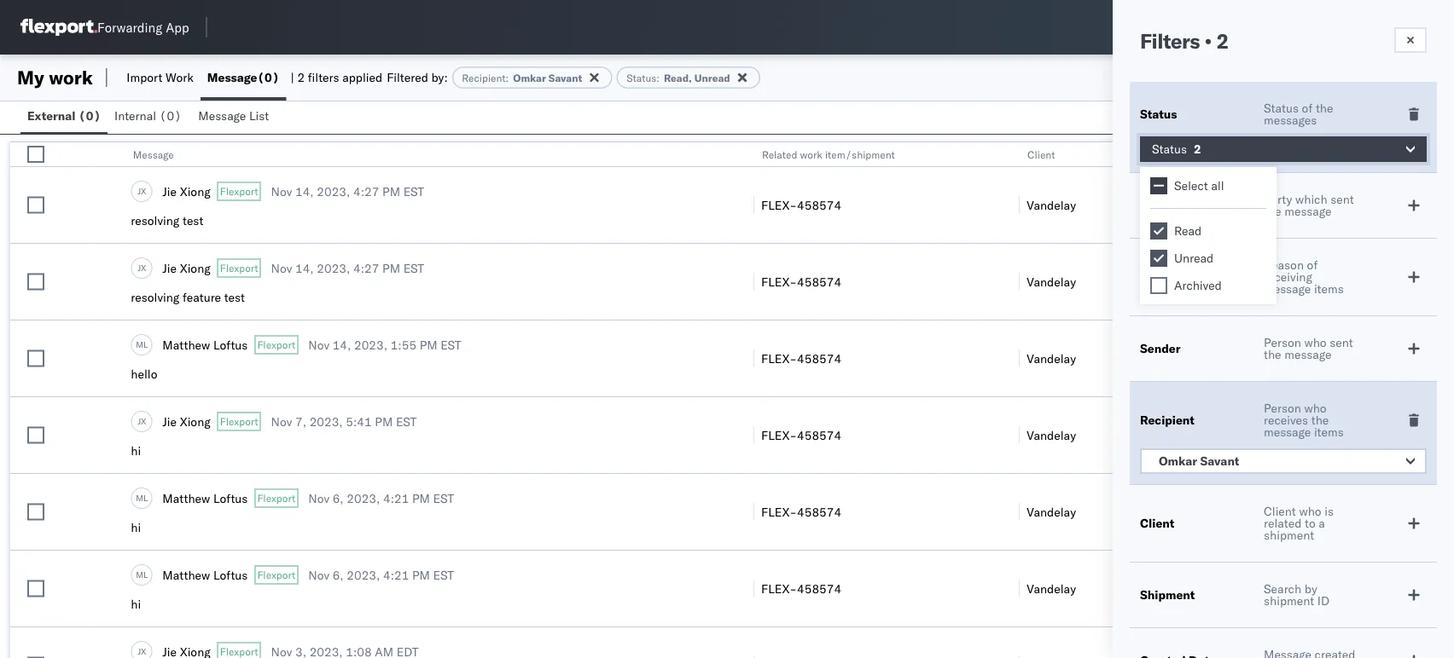 Task type: locate. For each thing, give the bounding box(es) containing it.
2 vertical spatial who
[[1299, 504, 1322, 519]]

0 horizontal spatial :
[[506, 71, 509, 84]]

1 vertical spatial work
[[800, 148, 823, 161]]

message for list
[[198, 108, 246, 123]]

1 resolving from the top
[[131, 213, 180, 228]]

unread up "archived"
[[1174, 251, 1214, 266]]

pm
[[382, 184, 400, 199], [382, 261, 400, 276], [420, 338, 438, 352], [375, 414, 393, 429], [412, 491, 430, 506], [412, 568, 430, 583]]

nov 6, 2023, 4:21 pm est
[[308, 491, 454, 506], [308, 568, 454, 583]]

0 horizontal spatial 2
[[297, 70, 305, 85]]

work up external (0)
[[49, 66, 93, 89]]

0 vertical spatial hi
[[131, 444, 141, 459]]

0 horizontal spatial work
[[49, 66, 93, 89]]

None checkbox
[[27, 146, 44, 163], [1151, 178, 1168, 195], [1151, 223, 1168, 240], [27, 274, 44, 291], [1151, 277, 1168, 294], [27, 350, 44, 367], [27, 427, 44, 444], [27, 146, 44, 163], [1151, 178, 1168, 195], [1151, 223, 1168, 240], [27, 274, 44, 291], [1151, 277, 1168, 294], [27, 350, 44, 367], [27, 427, 44, 444]]

2023,
[[317, 184, 350, 199], [317, 261, 350, 276], [354, 338, 388, 352], [310, 414, 343, 429], [347, 491, 380, 506], [347, 568, 380, 583]]

shipment left a
[[1264, 528, 1314, 543]]

applied
[[342, 70, 383, 85]]

0 horizontal spatial client
[[1028, 148, 1055, 161]]

the for person who receives the message items
[[1312, 413, 1329, 428]]

item/shipment
[[825, 148, 895, 161]]

3 resize handle column header from the left
[[999, 143, 1019, 659]]

resolving left feature
[[131, 290, 180, 305]]

resolving test
[[131, 213, 203, 228]]

to
[[1305, 516, 1316, 531]]

0 vertical spatial l
[[143, 339, 148, 350]]

1 vertical spatial xiong
[[180, 261, 211, 276]]

0 vertical spatial omkar
[[513, 71, 546, 84]]

client inside client who is related to a shipment
[[1264, 504, 1296, 519]]

2 matthew from the top
[[162, 491, 210, 506]]

xiong for test
[[180, 184, 211, 199]]

1 vertical spatial jie xiong
[[162, 261, 211, 276]]

0 vertical spatial sent
[[1331, 192, 1354, 207]]

0 vertical spatial m l
[[136, 339, 148, 350]]

(0) inside external (0) button
[[79, 108, 101, 123]]

recipient
[[462, 71, 506, 84], [1140, 413, 1195, 428]]

sent
[[1331, 192, 1354, 207], [1330, 335, 1353, 350]]

reason down the party which sent the message
[[1264, 258, 1304, 273]]

2 vertical spatial loftus
[[213, 568, 248, 583]]

(0) inside "internal (0)" button
[[159, 108, 182, 123]]

0 vertical spatial 4:21
[[383, 491, 409, 506]]

1 vertical spatial sent
[[1330, 335, 1353, 350]]

5 resize handle column header from the left
[[1424, 143, 1444, 659]]

person down receiving
[[1264, 335, 1301, 350]]

0 vertical spatial 6,
[[333, 491, 344, 506]]

2 vertical spatial 2
[[1194, 142, 1201, 157]]

message up message list
[[207, 70, 257, 85]]

1 horizontal spatial reason
[[1264, 258, 1304, 273]]

0 vertical spatial of
[[1302, 101, 1313, 116]]

message inside "person who sent the message"
[[1285, 347, 1332, 362]]

1 vertical spatial unread
[[1174, 251, 1214, 266]]

0 horizontal spatial omkar
[[513, 71, 546, 84]]

message down "internal (0)" button
[[133, 148, 174, 161]]

x
[[141, 186, 146, 197], [141, 263, 146, 273], [141, 416, 146, 427], [141, 647, 146, 657]]

1 vertical spatial recipient
[[1140, 413, 1195, 428]]

1 vertical spatial person
[[1264, 401, 1301, 416]]

1 vertical spatial shipment
[[1264, 594, 1314, 609]]

recipient right by:
[[462, 71, 506, 84]]

message
[[1285, 204, 1332, 219], [1264, 282, 1311, 297], [1285, 347, 1332, 362], [1264, 425, 1311, 440]]

xiong
[[180, 184, 211, 199], [180, 261, 211, 276], [180, 414, 211, 429]]

recipient : omkar savant
[[462, 71, 582, 84]]

2 m l from the top
[[136, 493, 148, 504]]

2 jie xiong from the top
[[162, 261, 211, 276]]

who inside "person who sent the message"
[[1305, 335, 1327, 350]]

reason for reason
[[1140, 270, 1182, 285]]

1 j from the top
[[138, 186, 141, 197]]

(0) left |
[[257, 70, 279, 85]]

1 vertical spatial nov 14, 2023, 4:27 pm est
[[271, 261, 424, 276]]

party down select all
[[1190, 198, 1221, 213]]

client
[[1028, 148, 1055, 161], [1264, 504, 1296, 519], [1140, 516, 1175, 531]]

2 6, from the top
[[333, 568, 344, 583]]

person inside person who receives the message items
[[1264, 401, 1301, 416]]

status
[[627, 71, 657, 84], [1264, 101, 1299, 116], [1140, 107, 1177, 122], [1152, 142, 1187, 157]]

the inside the party which sent the message
[[1264, 204, 1282, 219]]

party
[[1264, 192, 1292, 207], [1190, 198, 1221, 213]]

message inside the party which sent the message
[[1285, 204, 1332, 219]]

2 vertical spatial m l
[[136, 570, 148, 581]]

1 vertical spatial jie
[[162, 261, 177, 276]]

2 vertical spatial xiong
[[180, 414, 211, 429]]

loftus
[[213, 338, 248, 352], [213, 491, 248, 506], [213, 568, 248, 583]]

1 horizontal spatial omkar
[[1159, 454, 1197, 469]]

2 up select all
[[1194, 142, 1201, 157]]

1 vertical spatial m
[[136, 493, 143, 504]]

3 loftus from the top
[[213, 568, 248, 583]]

status inside the 'status of the messages'
[[1264, 101, 1299, 116]]

recipient for recipient : omkar savant
[[462, 71, 506, 84]]

unread
[[695, 71, 730, 84], [1174, 251, 1214, 266]]

sent inside "person who sent the message"
[[1330, 335, 1353, 350]]

1 jie from the top
[[162, 184, 177, 199]]

2 vertical spatial l
[[143, 570, 148, 581]]

message
[[207, 70, 257, 85], [198, 108, 246, 123], [133, 148, 174, 161]]

0 vertical spatial xiong
[[180, 184, 211, 199]]

reason
[[1264, 258, 1304, 273], [1140, 270, 1182, 285]]

: right by:
[[506, 71, 509, 84]]

id
[[1318, 594, 1330, 609]]

reason down "read"
[[1140, 270, 1182, 285]]

of inside "reason of receiving message items"
[[1307, 258, 1318, 273]]

status left read,
[[627, 71, 657, 84]]

work
[[49, 66, 93, 89], [800, 148, 823, 161]]

1 vertical spatial test
[[224, 290, 245, 305]]

shipment
[[1264, 528, 1314, 543], [1264, 594, 1314, 609]]

1 vertical spatial 4:27
[[353, 261, 379, 276]]

jie for test
[[162, 184, 177, 199]]

status up select
[[1152, 142, 1187, 157]]

person up omkar savant button at bottom right
[[1264, 401, 1301, 416]]

0 vertical spatial person
[[1264, 335, 1301, 350]]

0 vertical spatial matthew
[[162, 338, 210, 352]]

2 nov 14, 2023, 4:27 pm est from the top
[[271, 261, 424, 276]]

resolving up the resolving feature test
[[131, 213, 180, 228]]

2 : from the left
[[657, 71, 660, 84]]

(0) right internal
[[159, 108, 182, 123]]

2 xiong from the top
[[180, 261, 211, 276]]

status for status
[[1140, 107, 1177, 122]]

1 vertical spatial nov 6, 2023, 4:21 pm est
[[308, 568, 454, 583]]

1 flex- from the top
[[761, 198, 797, 213]]

1 458574 from the top
[[797, 198, 842, 213]]

feature
[[183, 290, 221, 305]]

1 vertical spatial l
[[143, 493, 148, 504]]

1 vandelay from the top
[[1027, 198, 1076, 213]]

flex- 458574
[[761, 198, 842, 213], [761, 274, 842, 289], [761, 351, 842, 366], [761, 428, 842, 443], [761, 505, 842, 520], [761, 582, 842, 597]]

1 nov 14, 2023, 4:27 pm est from the top
[[271, 184, 424, 199]]

of
[[1302, 101, 1313, 116], [1307, 258, 1318, 273]]

2 items from the top
[[1314, 425, 1344, 440]]

0 vertical spatial who
[[1305, 335, 1327, 350]]

0 vertical spatial items
[[1314, 282, 1344, 297]]

message inside person who receives the message items
[[1264, 425, 1311, 440]]

party left which
[[1264, 192, 1292, 207]]

0 horizontal spatial unread
[[695, 71, 730, 84]]

j
[[138, 186, 141, 197], [138, 263, 141, 273], [138, 416, 141, 427], [138, 647, 141, 657]]

test right feature
[[224, 290, 245, 305]]

flexport. image
[[20, 19, 97, 36]]

nov
[[271, 184, 292, 199], [271, 261, 292, 276], [308, 338, 329, 352], [271, 414, 292, 429], [308, 491, 329, 506], [308, 568, 329, 583]]

1 vertical spatial message
[[198, 108, 246, 123]]

4 resize handle column header from the left
[[1264, 143, 1285, 659]]

2 horizontal spatial 2
[[1217, 28, 1229, 54]]

reason inside "reason of receiving message items"
[[1264, 258, 1304, 273]]

14, for resolving test
[[295, 184, 314, 199]]

2 4:27 from the top
[[353, 261, 379, 276]]

1 vertical spatial omkar
[[1159, 454, 1197, 469]]

work right related
[[800, 148, 823, 161]]

3 xiong from the top
[[180, 414, 211, 429]]

0 vertical spatial resolving
[[131, 213, 180, 228]]

of up actions
[[1302, 101, 1313, 116]]

the up actions
[[1316, 101, 1334, 116]]

j x
[[138, 186, 146, 197], [138, 263, 146, 273], [138, 416, 146, 427], [138, 647, 146, 657]]

1 horizontal spatial client
[[1140, 516, 1175, 531]]

(0) for message (0)
[[257, 70, 279, 85]]

1 horizontal spatial savant
[[1200, 454, 1240, 469]]

matthew loftus
[[162, 338, 248, 352], [162, 491, 248, 506], [162, 568, 248, 583]]

1 vertical spatial 2
[[297, 70, 305, 85]]

omkar
[[513, 71, 546, 84], [1159, 454, 1197, 469]]

the inside the 'status of the messages'
[[1316, 101, 1334, 116]]

2 horizontal spatial (0)
[[257, 70, 279, 85]]

1 hi from the top
[[131, 444, 141, 459]]

search
[[1264, 582, 1302, 597]]

resolving for resolving test
[[131, 213, 180, 228]]

4 vandelay from the top
[[1027, 428, 1076, 443]]

2 vertical spatial jie xiong
[[162, 414, 211, 429]]

3 flex- from the top
[[761, 351, 797, 366]]

status up actions
[[1264, 101, 1299, 116]]

who down "reason of receiving message items"
[[1305, 335, 1327, 350]]

message left list
[[198, 108, 246, 123]]

0 vertical spatial message
[[207, 70, 257, 85]]

0 horizontal spatial test
[[183, 213, 203, 228]]

of for the
[[1302, 101, 1313, 116]]

related work item/shipment
[[762, 148, 895, 161]]

jie
[[162, 184, 177, 199], [162, 261, 177, 276], [162, 414, 177, 429]]

omkar inside button
[[1159, 454, 1197, 469]]

who for sent
[[1305, 335, 1327, 350]]

1 j x from the top
[[138, 186, 146, 197]]

0 vertical spatial jie
[[162, 184, 177, 199]]

sent for party which sent the message
[[1331, 192, 1354, 207]]

of down the party which sent the message
[[1307, 258, 1318, 273]]

1 : from the left
[[506, 71, 509, 84]]

0 horizontal spatial reason
[[1140, 270, 1182, 285]]

1 vertical spatial who
[[1305, 401, 1327, 416]]

2 resolving from the top
[[131, 290, 180, 305]]

1 4:27 from the top
[[353, 184, 379, 199]]

1 vertical spatial matthew
[[162, 491, 210, 506]]

resize handle column header
[[69, 143, 90, 659], [733, 143, 754, 659], [999, 143, 1019, 659], [1264, 143, 1285, 659], [1424, 143, 1444, 659]]

savant
[[549, 71, 582, 84], [1200, 454, 1240, 469]]

1 matthew loftus from the top
[[162, 338, 248, 352]]

the inside "person who sent the message"
[[1264, 347, 1282, 362]]

status up status 2
[[1140, 107, 1177, 122]]

14,
[[295, 184, 314, 199], [295, 261, 314, 276], [333, 338, 351, 352]]

the for party which sent the message
[[1264, 204, 1282, 219]]

2 for status 2
[[1194, 142, 1201, 157]]

unread right read,
[[695, 71, 730, 84]]

2 horizontal spatial client
[[1264, 504, 1296, 519]]

2 j from the top
[[138, 263, 141, 273]]

0 vertical spatial savant
[[549, 71, 582, 84]]

status of the messages
[[1264, 101, 1334, 128]]

1 flex- 458574 from the top
[[761, 198, 842, 213]]

sent down "reason of receiving message items"
[[1330, 335, 1353, 350]]

related
[[1264, 516, 1302, 531]]

hi
[[131, 444, 141, 459], [131, 521, 141, 536], [131, 597, 141, 612]]

1 horizontal spatial test
[[224, 290, 245, 305]]

party which sent the message
[[1264, 192, 1354, 219]]

the
[[1316, 101, 1334, 116], [1264, 204, 1282, 219], [1264, 347, 1282, 362], [1312, 413, 1329, 428]]

1 horizontal spatial (0)
[[159, 108, 182, 123]]

items inside "reason of receiving message items"
[[1314, 282, 1344, 297]]

message up "person who sent the message"
[[1264, 282, 1311, 297]]

1 vertical spatial 6,
[[333, 568, 344, 583]]

(0) right external
[[79, 108, 101, 123]]

0 vertical spatial loftus
[[213, 338, 248, 352]]

1 vertical spatial m l
[[136, 493, 148, 504]]

1 vertical spatial 14,
[[295, 261, 314, 276]]

of for receiving
[[1307, 258, 1318, 273]]

read,
[[664, 71, 692, 84]]

: for recipient
[[506, 71, 509, 84]]

test
[[183, 213, 203, 228], [224, 290, 245, 305]]

1 x from the top
[[141, 186, 146, 197]]

1 horizontal spatial :
[[657, 71, 660, 84]]

message inside button
[[198, 108, 246, 123]]

1 vertical spatial of
[[1307, 258, 1318, 273]]

omkar savant button
[[1140, 449, 1427, 475]]

1 horizontal spatial party
[[1264, 192, 1292, 207]]

vandelay
[[1027, 198, 1076, 213], [1027, 274, 1076, 289], [1027, 351, 1076, 366], [1027, 428, 1076, 443], [1027, 505, 1076, 520], [1027, 582, 1076, 597]]

2 shipment from the top
[[1264, 594, 1314, 609]]

: for status
[[657, 71, 660, 84]]

1 person from the top
[[1264, 335, 1301, 350]]

message down actions
[[1285, 204, 1332, 219]]

1 vertical spatial savant
[[1200, 454, 1240, 469]]

0 vertical spatial matthew loftus
[[162, 338, 248, 352]]

jie xiong for feature
[[162, 261, 211, 276]]

flex-
[[761, 198, 797, 213], [761, 274, 797, 289], [761, 351, 797, 366], [761, 428, 797, 443], [761, 505, 797, 520], [761, 582, 797, 597]]

1 vertical spatial hi
[[131, 521, 141, 536]]

select
[[1174, 178, 1208, 193]]

jie xiong
[[162, 184, 211, 199], [162, 261, 211, 276], [162, 414, 211, 429]]

5 flex- from the top
[[761, 505, 797, 520]]

external
[[27, 108, 76, 123]]

est
[[403, 184, 424, 199], [403, 261, 424, 276], [441, 338, 461, 352], [396, 414, 417, 429], [433, 491, 454, 506], [433, 568, 454, 583]]

party inside the party which sent the message
[[1264, 192, 1292, 207]]

2 matthew loftus from the top
[[162, 491, 248, 506]]

who inside client who is related to a shipment
[[1299, 504, 1322, 519]]

matthew
[[162, 338, 210, 352], [162, 491, 210, 506], [162, 568, 210, 583]]

2
[[1217, 28, 1229, 54], [297, 70, 305, 85], [1194, 142, 1201, 157]]

0 vertical spatial 2
[[1217, 28, 1229, 54]]

0 vertical spatial 4:27
[[353, 184, 379, 199]]

2 hi from the top
[[131, 521, 141, 536]]

2 right |
[[297, 70, 305, 85]]

message up person who receives the message items
[[1285, 347, 1332, 362]]

who for is
[[1299, 504, 1322, 519]]

shipment inside search by shipment id
[[1264, 594, 1314, 609]]

1 horizontal spatial work
[[800, 148, 823, 161]]

person who sent the message
[[1264, 335, 1353, 362]]

0 vertical spatial unread
[[695, 71, 730, 84]]

2 458574 from the top
[[797, 274, 842, 289]]

who left is on the right
[[1299, 504, 1322, 519]]

status for status : read, unread
[[627, 71, 657, 84]]

1 shipment from the top
[[1264, 528, 1314, 543]]

1 vertical spatial 4:21
[[383, 568, 409, 583]]

flexport
[[220, 185, 258, 198], [220, 262, 258, 275], [257, 339, 296, 352], [220, 416, 258, 428], [257, 492, 296, 505], [257, 569, 296, 582]]

sent for person who sent the message
[[1330, 335, 1353, 350]]

1 m from the top
[[136, 339, 143, 350]]

m
[[136, 339, 143, 350], [136, 493, 143, 504], [136, 570, 143, 581]]

forwarding app link
[[20, 19, 189, 36]]

(0) for external (0)
[[79, 108, 101, 123]]

0 vertical spatial jie xiong
[[162, 184, 211, 199]]

items right receiving
[[1314, 282, 1344, 297]]

who down "person who sent the message"
[[1305, 401, 1327, 416]]

import work
[[127, 70, 194, 85]]

the left which
[[1264, 204, 1282, 219]]

2 jie from the top
[[162, 261, 177, 276]]

work
[[166, 70, 194, 85]]

1 jie xiong from the top
[[162, 184, 211, 199]]

2 person from the top
[[1264, 401, 1301, 416]]

resize handle column header for client
[[1264, 143, 1285, 659]]

1 matthew from the top
[[162, 338, 210, 352]]

shipment left id
[[1264, 594, 1314, 609]]

1 vertical spatial loftus
[[213, 491, 248, 506]]

0 vertical spatial shipment
[[1264, 528, 1314, 543]]

the inside person who receives the message items
[[1312, 413, 1329, 428]]

3 vandelay from the top
[[1027, 351, 1076, 366]]

0 horizontal spatial (0)
[[79, 108, 101, 123]]

7,
[[295, 414, 306, 429]]

external (0)
[[27, 108, 101, 123]]

sending
[[1140, 198, 1187, 213]]

1 items from the top
[[1314, 282, 1344, 297]]

4 458574 from the top
[[797, 428, 842, 443]]

2 vertical spatial matthew loftus
[[162, 568, 248, 583]]

3 matthew loftus from the top
[[162, 568, 248, 583]]

2 vertical spatial matthew
[[162, 568, 210, 583]]

1 vertical spatial matthew loftus
[[162, 491, 248, 506]]

1 horizontal spatial 2
[[1194, 142, 1201, 157]]

: left read,
[[657, 71, 660, 84]]

sent inside the party which sent the message
[[1331, 192, 1354, 207]]

3 l from the top
[[143, 570, 148, 581]]

of inside the 'status of the messages'
[[1302, 101, 1313, 116]]

import work button
[[120, 55, 200, 101]]

1 horizontal spatial unread
[[1174, 251, 1214, 266]]

1 horizontal spatial recipient
[[1140, 413, 1195, 428]]

3 flex- 458574 from the top
[[761, 351, 842, 366]]

sent right which
[[1331, 192, 1354, 207]]

who
[[1305, 335, 1327, 350], [1305, 401, 1327, 416], [1299, 504, 1322, 519]]

0 vertical spatial 14,
[[295, 184, 314, 199]]

nov 14, 2023, 4:27 pm est for test
[[271, 261, 424, 276]]

0 vertical spatial work
[[49, 66, 93, 89]]

nov 14, 2023, 1:55 pm est
[[308, 338, 461, 352]]

None checkbox
[[27, 197, 44, 214], [1151, 250, 1168, 267], [27, 504, 44, 521], [27, 581, 44, 598], [27, 658, 44, 659], [27, 197, 44, 214], [1151, 250, 1168, 267], [27, 504, 44, 521], [27, 581, 44, 598], [27, 658, 44, 659]]

4 x from the top
[[141, 647, 146, 657]]

recipient up omkar savant
[[1140, 413, 1195, 428]]

0 vertical spatial test
[[183, 213, 203, 228]]

test up the resolving feature test
[[183, 213, 203, 228]]

resolving feature test
[[131, 290, 245, 305]]

person who receives the message items
[[1264, 401, 1344, 440]]

person inside "person who sent the message"
[[1264, 335, 1301, 350]]

1 xiong from the top
[[180, 184, 211, 199]]

person
[[1264, 335, 1301, 350], [1264, 401, 1301, 416]]

nov 14, 2023, 4:27 pm est
[[271, 184, 424, 199], [271, 261, 424, 276]]

458574
[[797, 198, 842, 213], [797, 274, 842, 289], [797, 351, 842, 366], [797, 428, 842, 443], [797, 505, 842, 520], [797, 582, 842, 597]]

2 resize handle column header from the left
[[733, 143, 754, 659]]

work for related
[[800, 148, 823, 161]]

2 vertical spatial m
[[136, 570, 143, 581]]

(0)
[[257, 70, 279, 85], [79, 108, 101, 123], [159, 108, 182, 123]]

0 horizontal spatial recipient
[[462, 71, 506, 84]]

2 vertical spatial hi
[[131, 597, 141, 612]]

Search Shipments (/) text field
[[1127, 15, 1292, 40]]

6,
[[333, 491, 344, 506], [333, 568, 344, 583]]

who inside person who receives the message items
[[1305, 401, 1327, 416]]

status for status of the messages
[[1264, 101, 1299, 116]]

items right "receives"
[[1314, 425, 1344, 440]]

2 right •
[[1217, 28, 1229, 54]]

2 vertical spatial jie
[[162, 414, 177, 429]]

0 vertical spatial m
[[136, 339, 143, 350]]

3 j x from the top
[[138, 416, 146, 427]]

1 6, from the top
[[333, 491, 344, 506]]

0 vertical spatial nov 14, 2023, 4:27 pm est
[[271, 184, 424, 199]]

1 vertical spatial resolving
[[131, 290, 180, 305]]

status : read, unread
[[627, 71, 730, 84]]

the up "receives"
[[1264, 347, 1282, 362]]

the right "receives"
[[1312, 413, 1329, 428]]

message up omkar savant button at bottom right
[[1264, 425, 1311, 440]]



Task type: describe. For each thing, give the bounding box(es) containing it.
shipment
[[1140, 588, 1195, 603]]

2 nov 6, 2023, 4:21 pm est from the top
[[308, 568, 454, 583]]

select all
[[1174, 178, 1224, 193]]

message list button
[[191, 101, 279, 134]]

4 j x from the top
[[138, 647, 146, 657]]

by:
[[431, 70, 448, 85]]

internal (0) button
[[108, 101, 191, 134]]

person for person who receives the message items
[[1264, 401, 1301, 416]]

6 flex- from the top
[[761, 582, 797, 597]]

app
[[166, 19, 189, 35]]

all
[[1211, 178, 1224, 193]]

4 j from the top
[[138, 647, 141, 657]]

2 flex- from the top
[[761, 274, 797, 289]]

1:55
[[391, 338, 417, 352]]

message inside "reason of receiving message items"
[[1264, 282, 1311, 297]]

6 flex- 458574 from the top
[[761, 582, 842, 597]]

message for party which sent the message
[[1285, 204, 1332, 219]]

resize handle column header for message
[[733, 143, 754, 659]]

the for person who sent the message
[[1264, 347, 1282, 362]]

read
[[1174, 224, 1202, 239]]

(0) for internal (0)
[[159, 108, 182, 123]]

3 458574 from the top
[[797, 351, 842, 366]]

reason for reason of receiving message items
[[1264, 258, 1304, 273]]

my work
[[17, 66, 93, 89]]

|
[[291, 70, 294, 85]]

jie xiong for test
[[162, 184, 211, 199]]

message for person who receives the message items
[[1264, 425, 1311, 440]]

4:27 for resolving test
[[353, 184, 379, 199]]

reason of receiving message items
[[1264, 258, 1344, 297]]

3 x from the top
[[141, 416, 146, 427]]

2 x from the top
[[141, 263, 146, 273]]

3 hi from the top
[[131, 597, 141, 612]]

sending party
[[1140, 198, 1221, 213]]

import
[[127, 70, 162, 85]]

who for receives
[[1305, 401, 1327, 416]]

5 flex- 458574 from the top
[[761, 505, 842, 520]]

2 vandelay from the top
[[1027, 274, 1076, 289]]

person for person who sent the message
[[1264, 335, 1301, 350]]

1 resize handle column header from the left
[[69, 143, 90, 659]]

2 vertical spatial message
[[133, 148, 174, 161]]

4 flex- from the top
[[761, 428, 797, 443]]

2 4:21 from the top
[[383, 568, 409, 583]]

work for my
[[49, 66, 93, 89]]

4 flex- 458574 from the top
[[761, 428, 842, 443]]

a
[[1319, 516, 1325, 531]]

which
[[1296, 192, 1328, 207]]

is
[[1325, 504, 1334, 519]]

6 458574 from the top
[[797, 582, 842, 597]]

5 458574 from the top
[[797, 505, 842, 520]]

2 vertical spatial 14,
[[333, 338, 351, 352]]

related
[[762, 148, 798, 161]]

0 horizontal spatial savant
[[549, 71, 582, 84]]

message list
[[198, 108, 269, 123]]

•
[[1205, 28, 1212, 54]]

message (0)
[[207, 70, 279, 85]]

2 for | 2 filters applied filtered by:
[[297, 70, 305, 85]]

5:41
[[346, 414, 372, 429]]

filters
[[1140, 28, 1200, 54]]

3 m l from the top
[[136, 570, 148, 581]]

1 nov 6, 2023, 4:21 pm est from the top
[[308, 491, 454, 506]]

savant inside button
[[1200, 454, 1240, 469]]

resize handle column header for related work item/shipment
[[999, 143, 1019, 659]]

my
[[17, 66, 44, 89]]

internal
[[114, 108, 156, 123]]

omkar savant
[[1159, 454, 1240, 469]]

resize handle column header for actions
[[1424, 143, 1444, 659]]

archived
[[1174, 278, 1222, 293]]

1 l from the top
[[143, 339, 148, 350]]

messages
[[1264, 113, 1317, 128]]

filters
[[308, 70, 339, 85]]

by
[[1305, 582, 1318, 597]]

| 2 filters applied filtered by:
[[291, 70, 448, 85]]

search by shipment id
[[1264, 582, 1330, 609]]

3 jie from the top
[[162, 414, 177, 429]]

1 4:21 from the top
[[383, 491, 409, 506]]

receiving
[[1264, 270, 1313, 285]]

recipient for recipient
[[1140, 413, 1195, 428]]

receives
[[1264, 413, 1308, 428]]

14, for test
[[295, 261, 314, 276]]

client who is related to a shipment
[[1264, 504, 1334, 543]]

jie for feature
[[162, 261, 177, 276]]

3 matthew from the top
[[162, 568, 210, 583]]

1 m l from the top
[[136, 339, 148, 350]]

hello
[[131, 367, 157, 382]]

filters • 2
[[1140, 28, 1229, 54]]

2 j x from the top
[[138, 263, 146, 273]]

xiong for feature
[[180, 261, 211, 276]]

forwarding app
[[97, 19, 189, 35]]

items inside person who receives the message items
[[1314, 425, 1344, 440]]

2 l from the top
[[143, 493, 148, 504]]

3 m from the top
[[136, 570, 143, 581]]

list
[[249, 108, 269, 123]]

filtered
[[387, 70, 428, 85]]

status for status 2
[[1152, 142, 1187, 157]]

nov 7, 2023, 5:41 pm est
[[271, 414, 417, 429]]

2 m from the top
[[136, 493, 143, 504]]

2 loftus from the top
[[213, 491, 248, 506]]

3 j from the top
[[138, 416, 141, 427]]

nov 14, 2023, 4:27 pm est for resolving test
[[271, 184, 424, 199]]

4:27 for test
[[353, 261, 379, 276]]

shipment inside client who is related to a shipment
[[1264, 528, 1314, 543]]

message for person who sent the message
[[1285, 347, 1332, 362]]

external (0) button
[[20, 101, 108, 134]]

0 horizontal spatial party
[[1190, 198, 1221, 213]]

message for (0)
[[207, 70, 257, 85]]

3 jie xiong from the top
[[162, 414, 211, 429]]

sender
[[1140, 341, 1181, 356]]

status 2
[[1152, 142, 1201, 157]]

internal (0)
[[114, 108, 182, 123]]

2 flex- 458574 from the top
[[761, 274, 842, 289]]

6 vandelay from the top
[[1027, 582, 1076, 597]]

1 loftus from the top
[[213, 338, 248, 352]]

resolving for resolving feature test
[[131, 290, 180, 305]]

forwarding
[[97, 19, 162, 35]]

5 vandelay from the top
[[1027, 505, 1076, 520]]

actions
[[1293, 148, 1329, 161]]



Task type: vqa. For each thing, say whether or not it's contained in the screenshot.
Receives
yes



